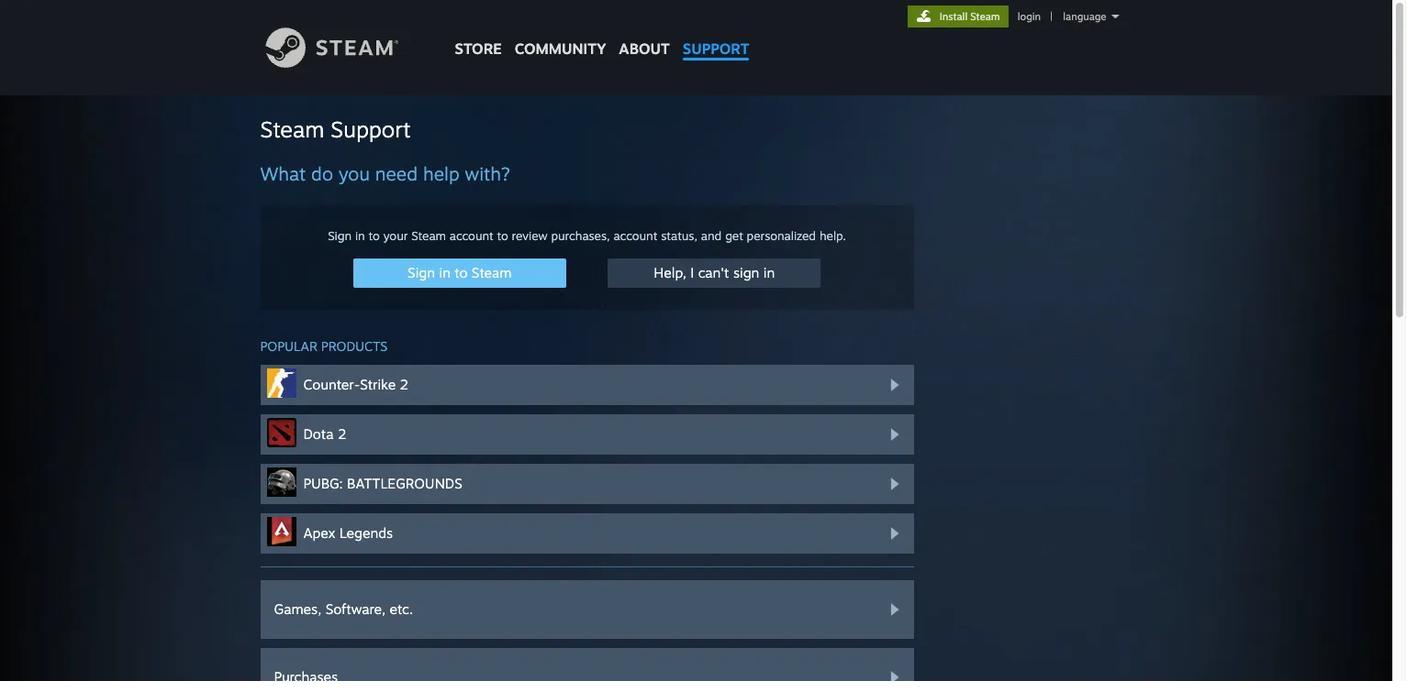 Task type: vqa. For each thing, say whether or not it's contained in the screenshot.
the right "You"
no



Task type: describe. For each thing, give the bounding box(es) containing it.
install steam link
[[907, 6, 1008, 28]]

support
[[331, 116, 411, 143]]

sign for sign in to your steam account to review purchases, account status, and get personalized help.
[[328, 229, 352, 243]]

i
[[690, 264, 694, 282]]

apex legends link
[[260, 514, 914, 554]]

what do you need help with?
[[260, 162, 510, 185]]

support link
[[676, 0, 756, 67]]

etc.
[[390, 601, 413, 619]]

2 horizontal spatial to
[[497, 229, 508, 243]]

help,
[[654, 264, 686, 282]]

games, software, etc. link
[[260, 581, 914, 640]]

need
[[375, 162, 418, 185]]

status,
[[661, 229, 697, 243]]

counter-strike 2
[[303, 376, 408, 394]]

in inside help, i can't sign in link
[[763, 264, 775, 282]]

dota
[[303, 426, 334, 443]]

install steam
[[939, 10, 1000, 23]]

login | language
[[1018, 10, 1106, 23]]

login link
[[1014, 10, 1044, 23]]

sign for sign in to steam
[[408, 264, 435, 282]]

review
[[512, 229, 548, 243]]

apex legends
[[303, 525, 393, 542]]

legends
[[339, 525, 393, 542]]

products
[[321, 339, 388, 354]]

about
[[619, 39, 670, 58]]

what
[[260, 162, 306, 185]]

purchases,
[[551, 229, 610, 243]]

2 account from the left
[[613, 229, 657, 243]]

community link
[[508, 0, 612, 67]]

|
[[1050, 10, 1053, 23]]

pubg: battlegrounds
[[303, 475, 462, 493]]

login
[[1018, 10, 1041, 23]]

sign
[[733, 264, 759, 282]]

2 inside 'link'
[[400, 376, 408, 394]]

steam support link
[[260, 116, 411, 143]]

software,
[[326, 601, 386, 619]]

dota 2
[[303, 426, 346, 443]]

in for steam
[[439, 264, 451, 282]]

strike
[[360, 376, 396, 394]]

counter-
[[303, 376, 360, 394]]

install
[[939, 10, 967, 23]]

your
[[383, 229, 408, 243]]



Task type: locate. For each thing, give the bounding box(es) containing it.
store
[[455, 39, 502, 58]]

account up sign in to steam
[[450, 229, 493, 243]]

1 horizontal spatial 2
[[400, 376, 408, 394]]

apex
[[303, 525, 335, 542]]

2
[[400, 376, 408, 394], [338, 426, 346, 443]]

0 horizontal spatial in
[[355, 229, 365, 243]]

help, i can't sign in link
[[608, 259, 821, 288]]

counter-strike 2 link
[[260, 365, 914, 406]]

0 vertical spatial sign
[[328, 229, 352, 243]]

1 horizontal spatial in
[[439, 264, 451, 282]]

0 horizontal spatial 2
[[338, 426, 346, 443]]

personalized
[[747, 229, 816, 243]]

sign down your
[[408, 264, 435, 282]]

can't
[[698, 264, 729, 282]]

games, software, etc.
[[274, 601, 413, 619]]

pubg: battlegrounds link
[[260, 464, 914, 505]]

about link
[[612, 0, 676, 62]]

sign in to steam
[[408, 264, 512, 282]]

support
[[683, 39, 749, 58]]

1 vertical spatial 2
[[338, 426, 346, 443]]

language
[[1063, 10, 1106, 23]]

help
[[423, 162, 459, 185]]

2 right dota on the bottom left of page
[[338, 426, 346, 443]]

popular
[[260, 339, 317, 354]]

do
[[311, 162, 333, 185]]

steam
[[970, 10, 1000, 23], [260, 116, 324, 143], [411, 229, 446, 243], [472, 264, 512, 282]]

to for your
[[369, 229, 380, 243]]

to for steam
[[455, 264, 468, 282]]

2 horizontal spatial in
[[763, 264, 775, 282]]

you
[[339, 162, 370, 185]]

and
[[701, 229, 722, 243]]

in
[[355, 229, 365, 243], [439, 264, 451, 282], [763, 264, 775, 282]]

community
[[515, 39, 606, 58]]

0 vertical spatial 2
[[400, 376, 408, 394]]

0 horizontal spatial sign
[[328, 229, 352, 243]]

sign in to your steam account to review purchases, account status, and get personalized help.
[[328, 229, 846, 243]]

steam support
[[260, 116, 411, 143]]

in inside sign in to steam link
[[439, 264, 451, 282]]

get
[[725, 229, 743, 243]]

2 right strike
[[400, 376, 408, 394]]

in for your
[[355, 229, 365, 243]]

sign left your
[[328, 229, 352, 243]]

with?
[[465, 162, 510, 185]]

1 account from the left
[[450, 229, 493, 243]]

help.
[[819, 229, 846, 243]]

battlegrounds
[[347, 475, 462, 493]]

to
[[369, 229, 380, 243], [497, 229, 508, 243], [455, 264, 468, 282]]

pubg:
[[303, 475, 343, 493]]

1 vertical spatial sign
[[408, 264, 435, 282]]

0 horizontal spatial account
[[450, 229, 493, 243]]

store link
[[448, 0, 508, 67]]

account left status,
[[613, 229, 657, 243]]

games,
[[274, 601, 321, 619]]

1 horizontal spatial sign
[[408, 264, 435, 282]]

popular products
[[260, 339, 388, 354]]

account
[[450, 229, 493, 243], [613, 229, 657, 243]]

1 horizontal spatial to
[[455, 264, 468, 282]]

1 horizontal spatial account
[[613, 229, 657, 243]]

sign in to steam link
[[353, 259, 566, 288]]

0 horizontal spatial to
[[369, 229, 380, 243]]

help, i can't sign in
[[654, 264, 775, 282]]

dota 2 link
[[260, 415, 914, 455]]

sign
[[328, 229, 352, 243], [408, 264, 435, 282]]



